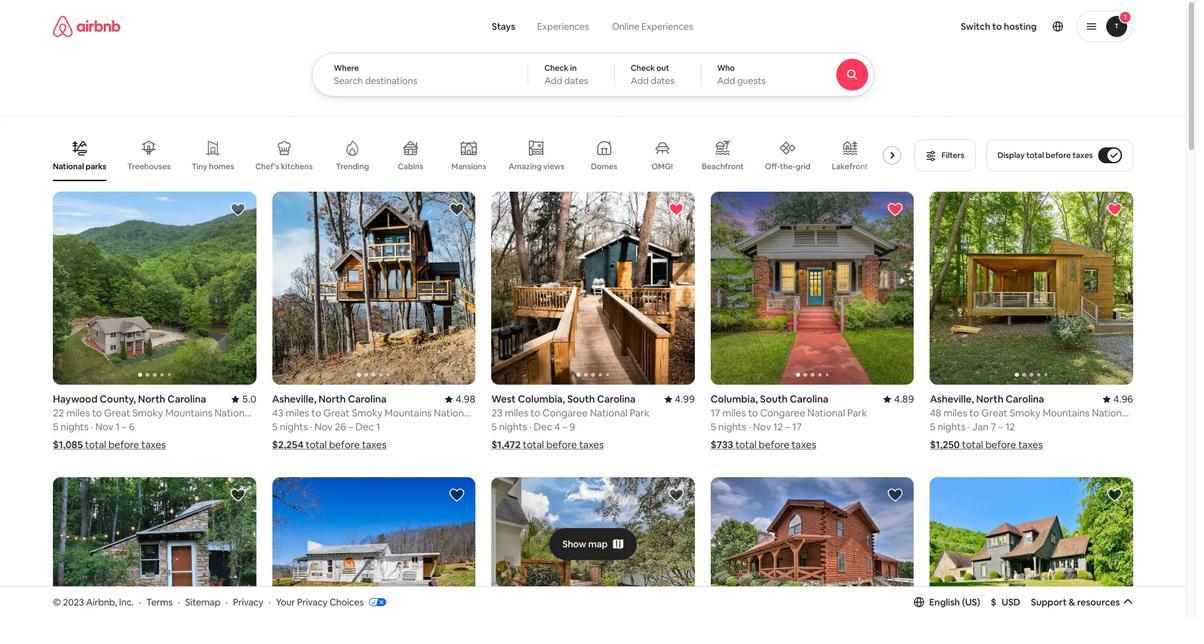 Task type: vqa. For each thing, say whether or not it's contained in the screenshot.
the cities
no



Task type: describe. For each thing, give the bounding box(es) containing it.
online experiences
[[612, 21, 694, 32]]

south inside west columbia, south carolina 23 miles to congaree national park 5 nights · dec 4 – 9 $1,472 total before taxes
[[567, 393, 595, 406]]

before inside west columbia, south carolina 23 miles to congaree national park 5 nights · dec 4 – 9 $1,472 total before taxes
[[547, 439, 577, 451]]

stays button
[[481, 13, 526, 40]]

columbia, inside west columbia, south carolina 23 miles to congaree national park 5 nights · dec 4 – 9 $1,472 total before taxes
[[518, 393, 565, 406]]

nights for $1,085
[[61, 421, 89, 433]]

$733
[[711, 439, 734, 451]]

total inside west columbia, south carolina 23 miles to congaree national park 5 nights · dec 4 – 9 $1,472 total before taxes
[[523, 439, 544, 451]]

out
[[657, 63, 670, 73]]

carolina inside west columbia, south carolina 23 miles to congaree national park 5 nights · dec 4 – 9 $1,472 total before taxes
[[597, 393, 636, 406]]

23
[[492, 407, 503, 420]]

hosting
[[1004, 21, 1037, 32]]

north for asheville, north carolina 48 miles to great smoky mountains national park
[[977, 393, 1004, 406]]

to inside switch to hosting link
[[993, 21, 1002, 32]]

dates for check in add dates
[[565, 75, 589, 87]]

resources
[[1078, 597, 1121, 608]]

· inside 5 nights · nov 26 – dec 1 $2,254 total before taxes
[[310, 421, 313, 433]]

Where field
[[334, 75, 507, 87]]

total inside 5 nights · nov 1 – 6 $1,085 total before taxes
[[85, 439, 106, 451]]

choices
[[330, 596, 364, 608]]

haywood county, north carolina 22 miles to great smoky mountains national park
[[53, 393, 252, 432]]

terms · sitemap · privacy
[[146, 596, 263, 608]]

your privacy choices
[[276, 596, 364, 608]]

amazing
[[509, 161, 542, 172]]

profile element
[[726, 0, 1134, 53]]

airbnb,
[[86, 596, 117, 608]]

online
[[612, 21, 640, 32]]

national inside columbia, south carolina 17 miles to congaree national park 5 nights · nov 12 – 17 $733 total before taxes
[[808, 407, 846, 420]]

(us)
[[963, 597, 981, 608]]

columbia, south carolina 17 miles to congaree national park 5 nights · nov 12 – 17 $733 total before taxes
[[711, 393, 868, 451]]

filters button
[[915, 140, 976, 171]]

trending
[[336, 161, 369, 172]]

support & resources
[[1031, 597, 1121, 608]]

haywood
[[53, 393, 98, 406]]

smoky inside haywood county, north carolina 22 miles to great smoky mountains national park
[[133, 407, 163, 420]]

5 for asheville, north carolina 48 miles to great smoky mountains national park
[[930, 421, 936, 433]]

switch
[[961, 21, 991, 32]]

who add guests
[[718, 63, 766, 87]]

2 privacy from the left
[[297, 596, 328, 608]]

$ usd
[[991, 597, 1021, 608]]

5 nights · jan 7 – 12 $1,250 total before taxes
[[930, 421, 1043, 451]]

4
[[555, 421, 560, 433]]

43
[[272, 407, 284, 420]]

national inside west columbia, south carolina 23 miles to congaree national park 5 nights · dec 4 – 9 $1,472 total before taxes
[[590, 407, 628, 420]]

$
[[991, 597, 997, 608]]

5 inside columbia, south carolina 17 miles to congaree national park 5 nights · nov 12 – 17 $733 total before taxes
[[711, 421, 716, 433]]

tiny homes
[[192, 161, 234, 172]]

6
[[129, 421, 135, 433]]

$1,250
[[930, 439, 960, 451]]

where
[[334, 63, 359, 73]]

smoky for 48
[[1010, 407, 1041, 420]]

1 inside 5 nights · nov 26 – dec 1 $2,254 total before taxes
[[376, 421, 380, 433]]

great for 43
[[324, 407, 350, 420]]

lakefront
[[832, 161, 869, 172]]

to inside asheville, north carolina 48 miles to great smoky mountains national park
[[970, 407, 980, 420]]

experiences inside "button"
[[537, 21, 589, 32]]

asheville, north carolina 48 miles to great smoky mountains national park
[[930, 393, 1130, 432]]

park inside haywood county, north carolina 22 miles to great smoky mountains national park
[[53, 420, 73, 432]]

north inside haywood county, north carolina 22 miles to great smoky mountains national park
[[138, 393, 165, 406]]

miles inside haywood county, north carolina 22 miles to great smoky mountains national park
[[66, 407, 90, 420]]

english (us)
[[930, 597, 981, 608]]

©
[[53, 596, 61, 608]]

mountains for 48 miles to great smoky mountains national park
[[1043, 407, 1090, 420]]

nov for great
[[315, 421, 333, 433]]

$1,085
[[53, 439, 83, 451]]

© 2023 airbnb, inc. ·
[[53, 596, 141, 608]]

&
[[1069, 597, 1076, 608]]

smoky for 43
[[352, 407, 383, 420]]

filters
[[942, 150, 965, 161]]

2023
[[63, 596, 84, 608]]

miles for 43 miles to great smoky mountains national park
[[286, 407, 309, 420]]

display
[[998, 150, 1025, 161]]

4.98
[[456, 393, 476, 406]]

taxes inside 5 nights · jan 7 – 12 $1,250 total before taxes
[[1019, 439, 1043, 451]]

online experiences link
[[601, 13, 705, 40]]

4.89 out of 5 average rating image
[[884, 393, 914, 406]]

$1,472
[[492, 439, 521, 451]]

group containing national parks
[[53, 130, 907, 181]]

national parks
[[53, 161, 106, 172]]

add for check out add dates
[[631, 75, 649, 87]]

inc.
[[119, 596, 134, 608]]

park inside the asheville, north carolina 43 miles to great smoky mountains national park
[[272, 420, 292, 432]]

taxes inside columbia, south carolina 17 miles to congaree national park 5 nights · nov 12 – 17 $733 total before taxes
[[792, 439, 817, 451]]

stays tab panel
[[312, 53, 911, 97]]

total inside columbia, south carolina 17 miles to congaree national park 5 nights · nov 12 – 17 $733 total before taxes
[[736, 439, 757, 451]]

congaree inside columbia, south carolina 17 miles to congaree national park 5 nights · nov 12 – 17 $733 total before taxes
[[760, 407, 806, 420]]

to inside haywood county, north carolina 22 miles to great smoky mountains national park
[[92, 407, 102, 420]]

columbia, inside columbia, south carolina 17 miles to congaree national park 5 nights · nov 12 – 17 $733 total before taxes
[[711, 393, 758, 406]]

check out add dates
[[631, 63, 675, 87]]

usd
[[1002, 597, 1021, 608]]

1 vertical spatial 17
[[793, 421, 802, 433]]

support
[[1031, 597, 1067, 608]]

english (us) button
[[914, 597, 981, 608]]

– inside west columbia, south carolina 23 miles to congaree national park 5 nights · dec 4 – 9 $1,472 total before taxes
[[563, 421, 568, 433]]

park inside west columbia, south carolina 23 miles to congaree national park 5 nights · dec 4 – 9 $1,472 total before taxes
[[630, 407, 650, 420]]

26
[[335, 421, 346, 433]]

treehouses
[[128, 161, 171, 172]]

terms
[[146, 596, 173, 608]]

5 inside west columbia, south carolina 23 miles to congaree national park 5 nights · dec 4 – 9 $1,472 total before taxes
[[492, 421, 497, 433]]

show
[[563, 538, 587, 550]]

total inside the display total before taxes button
[[1027, 150, 1045, 161]]

national inside asheville, north carolina 48 miles to great smoky mountains national park
[[1092, 407, 1130, 420]]

in
[[570, 63, 577, 73]]

english
[[930, 597, 961, 608]]

remove from wishlist: columbia, south carolina image
[[888, 202, 904, 218]]

2 add to wishlist: canton, north carolina image from the left
[[888, 488, 904, 504]]

carolina inside haywood county, north carolina 22 miles to great smoky mountains national park
[[168, 393, 206, 406]]

total inside 5 nights · jan 7 – 12 $1,250 total before taxes
[[962, 439, 984, 451]]

the-
[[780, 161, 796, 172]]

your
[[276, 596, 295, 608]]

miles inside west columbia, south carolina 23 miles to congaree national park 5 nights · dec 4 – 9 $1,472 total before taxes
[[505, 407, 529, 420]]

miles for 48 miles to great smoky mountains national park
[[944, 407, 968, 420]]

remove from wishlist: west columbia, south carolina image
[[669, 202, 685, 218]]

show map
[[563, 538, 608, 550]]

omg!
[[652, 161, 673, 172]]

add inside who add guests
[[718, 75, 735, 87]]

asheville, for 43
[[272, 393, 317, 406]]

guests
[[738, 75, 766, 87]]

– for $1,085
[[122, 421, 127, 433]]

homes
[[209, 161, 234, 172]]

nights for $2,254
[[280, 421, 308, 433]]



Task type: locate. For each thing, give the bounding box(es) containing it.
before inside 5 nights · nov 26 – dec 1 $2,254 total before taxes
[[329, 439, 360, 451]]

display total before taxes button
[[987, 140, 1134, 171]]

chef's kitchens
[[256, 161, 313, 172]]

beachfront
[[702, 161, 744, 172]]

2 mountains from the left
[[385, 407, 432, 420]]

nov inside 5 nights · nov 26 – dec 1 $2,254 total before taxes
[[315, 421, 333, 433]]

north up 26
[[319, 393, 346, 406]]

0 horizontal spatial privacy
[[233, 596, 263, 608]]

miles right the 43
[[286, 407, 309, 420]]

taxes inside 5 nights · nov 1 – 6 $1,085 total before taxes
[[141, 439, 166, 451]]

2 check from the left
[[631, 63, 655, 73]]

carolina inside columbia, south carolina 17 miles to congaree national park 5 nights · nov 12 – 17 $733 total before taxes
[[790, 393, 829, 406]]

amazing views
[[509, 161, 565, 172]]

– inside 5 nights · nov 1 – 6 $1,085 total before taxes
[[122, 421, 127, 433]]

2 smoky from the left
[[352, 407, 383, 420]]

add down experiences "button"
[[545, 75, 563, 87]]

–
[[122, 421, 127, 433], [348, 421, 353, 433], [786, 421, 790, 433], [563, 421, 568, 433], [999, 421, 1004, 433]]

1 horizontal spatial experiences
[[642, 21, 694, 32]]

west
[[492, 393, 516, 406]]

5 down 48
[[930, 421, 936, 433]]

12
[[774, 421, 783, 433], [1006, 421, 1016, 433]]

48
[[930, 407, 942, 420]]

1 dec from the left
[[356, 421, 374, 433]]

2 miles from the left
[[286, 407, 309, 420]]

add down "who"
[[718, 75, 735, 87]]

asheville, for 48
[[930, 393, 975, 406]]

nights up $1,250
[[938, 421, 966, 433]]

5 down the 43
[[272, 421, 278, 433]]

1 columbia, from the left
[[711, 393, 758, 406]]

1 horizontal spatial add
[[631, 75, 649, 87]]

4 nights from the left
[[499, 421, 527, 433]]

privacy right your
[[297, 596, 328, 608]]

add to wishlist: asheville, north carolina image
[[449, 202, 465, 218]]

check inside the check out add dates
[[631, 63, 655, 73]]

– for 1
[[348, 421, 353, 433]]

add down online experiences in the right top of the page
[[631, 75, 649, 87]]

nov for to
[[95, 421, 113, 433]]

$2,254
[[272, 439, 304, 451]]

2 add from the left
[[631, 75, 649, 87]]

park inside asheville, north carolina 48 miles to great smoky mountains national park
[[930, 420, 950, 432]]

miles inside columbia, south carolina 17 miles to congaree national park 5 nights · nov 12 – 17 $733 total before taxes
[[723, 407, 746, 420]]

group
[[53, 130, 907, 181], [53, 192, 256, 385], [272, 192, 476, 385], [492, 192, 695, 385], [711, 192, 914, 385], [930, 192, 1134, 385], [53, 478, 256, 619], [272, 478, 476, 619], [492, 478, 695, 619], [711, 478, 914, 619], [930, 478, 1134, 619]]

experiences right online
[[642, 21, 694, 32]]

miles inside asheville, north carolina 48 miles to great smoky mountains national park
[[944, 407, 968, 420]]

5 5 from the left
[[930, 421, 936, 433]]

check in add dates
[[545, 63, 589, 87]]

2 congaree from the left
[[543, 407, 588, 420]]

privacy left your
[[233, 596, 263, 608]]

0 horizontal spatial 17
[[711, 407, 720, 420]]

5 for haywood county, north carolina 22 miles to great smoky mountains national park
[[53, 421, 58, 433]]

2 horizontal spatial nov
[[753, 421, 771, 433]]

carolina for asheville, north carolina 48 miles to great smoky mountains national park
[[1006, 393, 1045, 406]]

north inside asheville, north carolina 48 miles to great smoky mountains national park
[[977, 393, 1004, 406]]

asheville, north carolina 43 miles to great smoky mountains national park
[[272, 393, 472, 432]]

0 vertical spatial 17
[[711, 407, 720, 420]]

national
[[53, 161, 84, 172], [215, 407, 252, 420], [434, 407, 472, 420], [808, 407, 846, 420], [590, 407, 628, 420], [1092, 407, 1130, 420]]

chef's
[[256, 161, 279, 172]]

3 add from the left
[[718, 75, 735, 87]]

0 horizontal spatial check
[[545, 63, 569, 73]]

smoky up 5 nights · nov 26 – dec 1 $2,254 total before taxes
[[352, 407, 383, 420]]

nights inside west columbia, south carolina 23 miles to congaree national park 5 nights · dec 4 – 9 $1,472 total before taxes
[[499, 421, 527, 433]]

west columbia, south carolina 23 miles to congaree national park 5 nights · dec 4 – 9 $1,472 total before taxes
[[492, 393, 650, 451]]

1 horizontal spatial asheville,
[[930, 393, 975, 406]]

1 dates from the left
[[565, 75, 589, 87]]

2 experiences from the left
[[642, 21, 694, 32]]

5 – from the left
[[999, 421, 1004, 433]]

None search field
[[312, 0, 911, 97]]

2 horizontal spatial great
[[982, 407, 1008, 420]]

parks
[[86, 161, 106, 172]]

2 horizontal spatial smoky
[[1010, 407, 1041, 420]]

taxes inside button
[[1073, 150, 1093, 161]]

1 12 from the left
[[774, 421, 783, 433]]

columbia, up $733
[[711, 393, 758, 406]]

add to wishlist: haywood county, north carolina image
[[230, 202, 246, 218]]

experiences button
[[526, 13, 601, 40]]

tiny
[[192, 161, 207, 172]]

miles
[[66, 407, 90, 420], [286, 407, 309, 420], [723, 407, 746, 420], [505, 407, 529, 420], [944, 407, 968, 420]]

to inside the asheville, north carolina 43 miles to great smoky mountains national park
[[312, 407, 321, 420]]

map
[[589, 538, 608, 550]]

add to wishlist: canton, north carolina image
[[449, 488, 465, 504], [888, 488, 904, 504]]

columbia, up 4
[[518, 393, 565, 406]]

1 horizontal spatial 12
[[1006, 421, 1016, 433]]

nights for $1,250
[[938, 421, 966, 433]]

5 nights from the left
[[938, 421, 966, 433]]

4 5 from the left
[[492, 421, 497, 433]]

county,
[[100, 393, 136, 406]]

total
[[1027, 150, 1045, 161], [85, 439, 106, 451], [306, 439, 327, 451], [736, 439, 757, 451], [523, 439, 544, 451], [962, 439, 984, 451]]

1 privacy from the left
[[233, 596, 263, 608]]

· inside west columbia, south carolina 23 miles to congaree national park 5 nights · dec 4 – 9 $1,472 total before taxes
[[530, 421, 532, 433]]

total right $733
[[736, 439, 757, 451]]

who
[[718, 63, 735, 73]]

3 smoky from the left
[[1010, 407, 1041, 420]]

1 horizontal spatial add to wishlist: canton, north carolina image
[[888, 488, 904, 504]]

· inside 5 nights · nov 1 – 6 $1,085 total before taxes
[[91, 421, 93, 433]]

off-the-grid
[[765, 161, 811, 172]]

total down "jan"
[[962, 439, 984, 451]]

2 carolina from the left
[[348, 393, 387, 406]]

add to wishlist: columbia, south carolina image
[[669, 488, 685, 504]]

national inside the asheville, north carolina 43 miles to great smoky mountains national park
[[434, 407, 472, 420]]

0 horizontal spatial south
[[567, 393, 595, 406]]

south inside columbia, south carolina 17 miles to congaree national park 5 nights · nov 12 – 17 $733 total before taxes
[[760, 393, 788, 406]]

switch to hosting
[[961, 21, 1037, 32]]

before inside button
[[1046, 150, 1071, 161]]

great inside the asheville, north carolina 43 miles to great smoky mountains national park
[[324, 407, 350, 420]]

miles right 48
[[944, 407, 968, 420]]

· inside 5 nights · jan 7 – 12 $1,250 total before taxes
[[968, 421, 971, 433]]

1 horizontal spatial nov
[[315, 421, 333, 433]]

jan
[[973, 421, 989, 433]]

0 horizontal spatial columbia,
[[518, 393, 565, 406]]

carolina inside the asheville, north carolina 43 miles to great smoky mountains national park
[[348, 393, 387, 406]]

add for check in add dates
[[545, 75, 563, 87]]

12 inside columbia, south carolina 17 miles to congaree national park 5 nights · nov 12 – 17 $733 total before taxes
[[774, 421, 783, 433]]

dec
[[356, 421, 374, 433], [534, 421, 553, 433]]

nights inside 5 nights · nov 26 – dec 1 $2,254 total before taxes
[[280, 421, 308, 433]]

2 dates from the left
[[651, 75, 675, 87]]

2 dec from the left
[[534, 421, 553, 433]]

sitemap link
[[185, 596, 221, 608]]

mountains for 43 miles to great smoky mountains national park
[[385, 407, 432, 420]]

great up "7"
[[982, 407, 1008, 420]]

3 5 from the left
[[711, 421, 716, 433]]

3 nov from the left
[[753, 421, 771, 433]]

miles for 17 miles to congaree national park
[[723, 407, 746, 420]]

0 horizontal spatial nov
[[95, 421, 113, 433]]

1 horizontal spatial great
[[324, 407, 350, 420]]

none search field containing stays
[[312, 0, 911, 97]]

asheville, up the 43
[[272, 393, 317, 406]]

0 horizontal spatial add to wishlist: canton, north carolina image
[[449, 488, 465, 504]]

north for asheville, north carolina 43 miles to great smoky mountains national park
[[319, 393, 346, 406]]

0 horizontal spatial smoky
[[133, 407, 163, 420]]

2 nights from the left
[[280, 421, 308, 433]]

total right '$2,254' at the left of page
[[306, 439, 327, 451]]

– for $1,250
[[999, 421, 1004, 433]]

1 add from the left
[[545, 75, 563, 87]]

0 horizontal spatial add
[[545, 75, 563, 87]]

2 5 from the left
[[272, 421, 278, 433]]

0 horizontal spatial congaree
[[543, 407, 588, 420]]

dates inside the check out add dates
[[651, 75, 675, 87]]

great inside haywood county, north carolina 22 miles to great smoky mountains national park
[[104, 407, 130, 420]]

5 down 23 on the bottom of the page
[[492, 421, 497, 433]]

1 south from the left
[[760, 393, 788, 406]]

nights inside 5 nights · jan 7 – 12 $1,250 total before taxes
[[938, 421, 966, 433]]

1 horizontal spatial mountains
[[385, 407, 432, 420]]

taxes inside 5 nights · nov 26 – dec 1 $2,254 total before taxes
[[362, 439, 387, 451]]

experiences up in
[[537, 21, 589, 32]]

great inside asheville, north carolina 48 miles to great smoky mountains national park
[[982, 407, 1008, 420]]

3 miles from the left
[[723, 407, 746, 420]]

1 5 from the left
[[53, 421, 58, 433]]

nights
[[61, 421, 89, 433], [280, 421, 308, 433], [719, 421, 747, 433], [499, 421, 527, 433], [938, 421, 966, 433]]

1 inside 5 nights · nov 1 – 6 $1,085 total before taxes
[[116, 421, 120, 433]]

dec inside 5 nights · nov 26 – dec 1 $2,254 total before taxes
[[356, 421, 374, 433]]

5
[[53, 421, 58, 433], [272, 421, 278, 433], [711, 421, 716, 433], [492, 421, 497, 433], [930, 421, 936, 433]]

congaree inside west columbia, south carolina 23 miles to congaree national park 5 nights · dec 4 – 9 $1,472 total before taxes
[[543, 407, 588, 420]]

add
[[545, 75, 563, 87], [631, 75, 649, 87], [718, 75, 735, 87]]

5 inside 5 nights · jan 7 – 12 $1,250 total before taxes
[[930, 421, 936, 433]]

0 horizontal spatial 12
[[774, 421, 783, 433]]

check
[[545, 63, 569, 73], [631, 63, 655, 73]]

mountains inside asheville, north carolina 48 miles to great smoky mountains national park
[[1043, 407, 1090, 420]]

3 great from the left
[[982, 407, 1008, 420]]

dec inside west columbia, south carolina 23 miles to congaree national park 5 nights · dec 4 – 9 $1,472 total before taxes
[[534, 421, 553, 433]]

switch to hosting link
[[953, 13, 1045, 40]]

1 mountains from the left
[[165, 407, 212, 420]]

terms link
[[146, 596, 173, 608]]

before down 26
[[329, 439, 360, 451]]

dec right 26
[[356, 421, 374, 433]]

1 miles from the left
[[66, 407, 90, 420]]

north right "county,"
[[138, 393, 165, 406]]

great for 48
[[982, 407, 1008, 420]]

check for check out add dates
[[631, 63, 655, 73]]

grid
[[796, 161, 811, 172]]

1 smoky from the left
[[133, 407, 163, 420]]

0 horizontal spatial dec
[[356, 421, 374, 433]]

nights up $1,472
[[499, 421, 527, 433]]

3 – from the left
[[786, 421, 790, 433]]

·
[[91, 421, 93, 433], [310, 421, 313, 433], [749, 421, 751, 433], [530, 421, 532, 433], [968, 421, 971, 433], [139, 596, 141, 608], [178, 596, 180, 608], [226, 596, 228, 608], [269, 596, 271, 608]]

1 horizontal spatial 1
[[376, 421, 380, 433]]

0 horizontal spatial asheville,
[[272, 393, 317, 406]]

dates down in
[[565, 75, 589, 87]]

nights up $1,085
[[61, 421, 89, 433]]

2 horizontal spatial mountains
[[1043, 407, 1090, 420]]

5 inside 5 nights · nov 26 – dec 1 $2,254 total before taxes
[[272, 421, 278, 433]]

north inside the asheville, north carolina 43 miles to great smoky mountains national park
[[319, 393, 346, 406]]

2 horizontal spatial add
[[718, 75, 735, 87]]

domes
[[591, 161, 618, 172]]

1 horizontal spatial columbia,
[[711, 393, 758, 406]]

2 horizontal spatial 1
[[1124, 13, 1127, 21]]

7
[[991, 421, 997, 433]]

mountains inside the asheville, north carolina 43 miles to great smoky mountains national park
[[385, 407, 432, 420]]

5 carolina from the left
[[1006, 393, 1045, 406]]

before inside 5 nights · nov 1 – 6 $1,085 total before taxes
[[108, 439, 139, 451]]

1 horizontal spatial north
[[319, 393, 346, 406]]

check for check in add dates
[[545, 63, 569, 73]]

check left in
[[545, 63, 569, 73]]

nov inside 5 nights · nov 1 – 6 $1,085 total before taxes
[[95, 421, 113, 433]]

2 – from the left
[[348, 421, 353, 433]]

miles down haywood
[[66, 407, 90, 420]]

1 inside dropdown button
[[1124, 13, 1127, 21]]

your privacy choices link
[[276, 596, 386, 609]]

north up "7"
[[977, 393, 1004, 406]]

before
[[1046, 150, 1071, 161], [108, 439, 139, 451], [329, 439, 360, 451], [759, 439, 790, 451], [547, 439, 577, 451], [986, 439, 1017, 451]]

nov inside columbia, south carolina 17 miles to congaree national park 5 nights · nov 12 – 17 $733 total before taxes
[[753, 421, 771, 433]]

miles inside the asheville, north carolina 43 miles to great smoky mountains national park
[[286, 407, 309, 420]]

mansions
[[452, 161, 486, 172]]

4 miles from the left
[[505, 407, 529, 420]]

0 horizontal spatial north
[[138, 393, 165, 406]]

nov
[[95, 421, 113, 433], [315, 421, 333, 433], [753, 421, 771, 433]]

smoky
[[133, 407, 163, 420], [352, 407, 383, 420], [1010, 407, 1041, 420]]

1 carolina from the left
[[168, 393, 206, 406]]

stays
[[492, 21, 516, 32]]

carolina for columbia, south carolina 17 miles to congaree national park 5 nights · nov 12 – 17 $733 total before taxes
[[790, 393, 829, 406]]

privacy link
[[233, 596, 263, 608]]

to inside west columbia, south carolina 23 miles to congaree national park 5 nights · dec 4 – 9 $1,472 total before taxes
[[531, 407, 541, 420]]

3 nights from the left
[[719, 421, 747, 433]]

3 mountains from the left
[[1043, 407, 1090, 420]]

– inside 5 nights · jan 7 – 12 $1,250 total before taxes
[[999, 421, 1004, 433]]

2 great from the left
[[324, 407, 350, 420]]

taxes inside west columbia, south carolina 23 miles to congaree national park 5 nights · dec 4 – 9 $1,472 total before taxes
[[579, 439, 604, 451]]

miles down west
[[505, 407, 529, 420]]

before down 6
[[108, 439, 139, 451]]

miles up $733
[[723, 407, 746, 420]]

smoky inside the asheville, north carolina 43 miles to great smoky mountains national park
[[352, 407, 383, 420]]

5.0 out of 5 average rating image
[[232, 393, 256, 406]]

3 carolina from the left
[[790, 393, 829, 406]]

smoky inside asheville, north carolina 48 miles to great smoky mountains national park
[[1010, 407, 1041, 420]]

0 horizontal spatial experiences
[[537, 21, 589, 32]]

– inside 5 nights · nov 26 – dec 1 $2,254 total before taxes
[[348, 421, 353, 433]]

3 north from the left
[[977, 393, 1004, 406]]

nights inside columbia, south carolina 17 miles to congaree national park 5 nights · nov 12 – 17 $733 total before taxes
[[719, 421, 747, 433]]

add inside the check out add dates
[[631, 75, 649, 87]]

5 for asheville, north carolina 43 miles to great smoky mountains national park
[[272, 421, 278, 433]]

· inside columbia, south carolina 17 miles to congaree national park 5 nights · nov 12 – 17 $733 total before taxes
[[749, 421, 751, 433]]

1 horizontal spatial congaree
[[760, 407, 806, 420]]

2 horizontal spatial north
[[977, 393, 1004, 406]]

4 carolina from the left
[[597, 393, 636, 406]]

dec left 4
[[534, 421, 553, 433]]

show map button
[[550, 528, 637, 560]]

park inside columbia, south carolina 17 miles to congaree national park 5 nights · nov 12 – 17 $733 total before taxes
[[848, 407, 868, 420]]

park
[[848, 407, 868, 420], [630, 407, 650, 420], [53, 420, 73, 432], [272, 420, 292, 432], [930, 420, 950, 432]]

2 nov from the left
[[315, 421, 333, 433]]

2 columbia, from the left
[[518, 393, 565, 406]]

5 nights · nov 1 – 6 $1,085 total before taxes
[[53, 421, 166, 451]]

4.96
[[1114, 393, 1134, 406]]

before inside 5 nights · jan 7 – 12 $1,250 total before taxes
[[986, 439, 1017, 451]]

national inside haywood county, north carolina 22 miles to great smoky mountains national park
[[215, 407, 252, 420]]

1 – from the left
[[122, 421, 127, 433]]

what can we help you find? tab list
[[481, 13, 601, 40]]

1 horizontal spatial dec
[[534, 421, 553, 433]]

1 experiences from the left
[[537, 21, 589, 32]]

4.96 out of 5 average rating image
[[1103, 393, 1134, 406]]

1 nights from the left
[[61, 421, 89, 433]]

south
[[760, 393, 788, 406], [567, 393, 595, 406]]

great down "county,"
[[104, 407, 130, 420]]

4.89
[[894, 393, 914, 406]]

1 horizontal spatial 17
[[793, 421, 802, 433]]

9
[[570, 421, 576, 433]]

5.0
[[242, 393, 256, 406]]

to
[[993, 21, 1002, 32], [92, 407, 102, 420], [312, 407, 321, 420], [748, 407, 758, 420], [531, 407, 541, 420], [970, 407, 980, 420]]

1 button
[[1077, 11, 1134, 42]]

before right $733
[[759, 439, 790, 451]]

total right $1,085
[[85, 439, 106, 451]]

0 horizontal spatial mountains
[[165, 407, 212, 420]]

sitemap
[[185, 596, 221, 608]]

asheville,
[[272, 393, 317, 406], [930, 393, 975, 406]]

kitchens
[[281, 161, 313, 172]]

2 north from the left
[[319, 393, 346, 406]]

great up 26
[[324, 407, 350, 420]]

total inside 5 nights · nov 26 – dec 1 $2,254 total before taxes
[[306, 439, 327, 451]]

support & resources button
[[1031, 597, 1134, 608]]

dates inside check in add dates
[[565, 75, 589, 87]]

cabins
[[398, 161, 424, 172]]

carolina inside asheville, north carolina 48 miles to great smoky mountains national park
[[1006, 393, 1045, 406]]

1 north from the left
[[138, 393, 165, 406]]

asheville, up 48
[[930, 393, 975, 406]]

to inside columbia, south carolina 17 miles to congaree national park 5 nights · nov 12 – 17 $733 total before taxes
[[748, 407, 758, 420]]

mountains inside haywood county, north carolina 22 miles to great smoky mountains national park
[[165, 407, 212, 420]]

before right display
[[1046, 150, 1071, 161]]

1 congaree from the left
[[760, 407, 806, 420]]

check left out
[[631, 63, 655, 73]]

2 12 from the left
[[1006, 421, 1016, 433]]

0 horizontal spatial dates
[[565, 75, 589, 87]]

5 inside 5 nights · nov 1 – 6 $1,085 total before taxes
[[53, 421, 58, 433]]

smoky up 6
[[133, 407, 163, 420]]

remove from wishlist: asheville, north carolina image
[[1107, 202, 1123, 218]]

1 horizontal spatial smoky
[[352, 407, 383, 420]]

asheville, inside asheville, north carolina 48 miles to great smoky mountains national park
[[930, 393, 975, 406]]

4 – from the left
[[563, 421, 568, 433]]

dates down out
[[651, 75, 675, 87]]

5 up $733
[[711, 421, 716, 433]]

1 horizontal spatial south
[[760, 393, 788, 406]]

add to wishlist: horse shoe, north carolina image
[[230, 488, 246, 504]]

1 great from the left
[[104, 407, 130, 420]]

0 horizontal spatial great
[[104, 407, 130, 420]]

dates
[[565, 75, 589, 87], [651, 75, 675, 87]]

1 horizontal spatial dates
[[651, 75, 675, 87]]

total right $1,472
[[523, 439, 544, 451]]

12 inside 5 nights · jan 7 – 12 $1,250 total before taxes
[[1006, 421, 1016, 433]]

22
[[53, 407, 64, 420]]

4.98 out of 5 average rating image
[[445, 393, 476, 406]]

1 asheville, from the left
[[272, 393, 317, 406]]

total right display
[[1027, 150, 1045, 161]]

smoky up 5 nights · jan 7 – 12 $1,250 total before taxes
[[1010, 407, 1041, 420]]

asheville, inside the asheville, north carolina 43 miles to great smoky mountains national park
[[272, 393, 317, 406]]

views
[[544, 161, 565, 172]]

off-
[[765, 161, 780, 172]]

2 asheville, from the left
[[930, 393, 975, 406]]

0 horizontal spatial 1
[[116, 421, 120, 433]]

5 nights · nov 26 – dec 1 $2,254 total before taxes
[[272, 421, 387, 451]]

nights up '$2,254' at the left of page
[[280, 421, 308, 433]]

nights up $733
[[719, 421, 747, 433]]

4.99 out of 5 average rating image
[[665, 393, 695, 406]]

1 add to wishlist: canton, north carolina image from the left
[[449, 488, 465, 504]]

1 horizontal spatial check
[[631, 63, 655, 73]]

add to wishlist: canton, north carolina image
[[1107, 488, 1123, 504]]

carolina for asheville, north carolina 43 miles to great smoky mountains national park
[[348, 393, 387, 406]]

4.99
[[675, 393, 695, 406]]

dates for check out add dates
[[651, 75, 675, 87]]

before down "7"
[[986, 439, 1017, 451]]

5 down the 22
[[53, 421, 58, 433]]

before inside columbia, south carolina 17 miles to congaree national park 5 nights · nov 12 – 17 $733 total before taxes
[[759, 439, 790, 451]]

2 south from the left
[[567, 393, 595, 406]]

before down 4
[[547, 439, 577, 451]]

carolina
[[168, 393, 206, 406], [348, 393, 387, 406], [790, 393, 829, 406], [597, 393, 636, 406], [1006, 393, 1045, 406]]

1 nov from the left
[[95, 421, 113, 433]]

– inside columbia, south carolina 17 miles to congaree national park 5 nights · nov 12 – 17 $733 total before taxes
[[786, 421, 790, 433]]

check inside check in add dates
[[545, 63, 569, 73]]

1 check from the left
[[545, 63, 569, 73]]

5 miles from the left
[[944, 407, 968, 420]]

add inside check in add dates
[[545, 75, 563, 87]]

1 horizontal spatial privacy
[[297, 596, 328, 608]]



